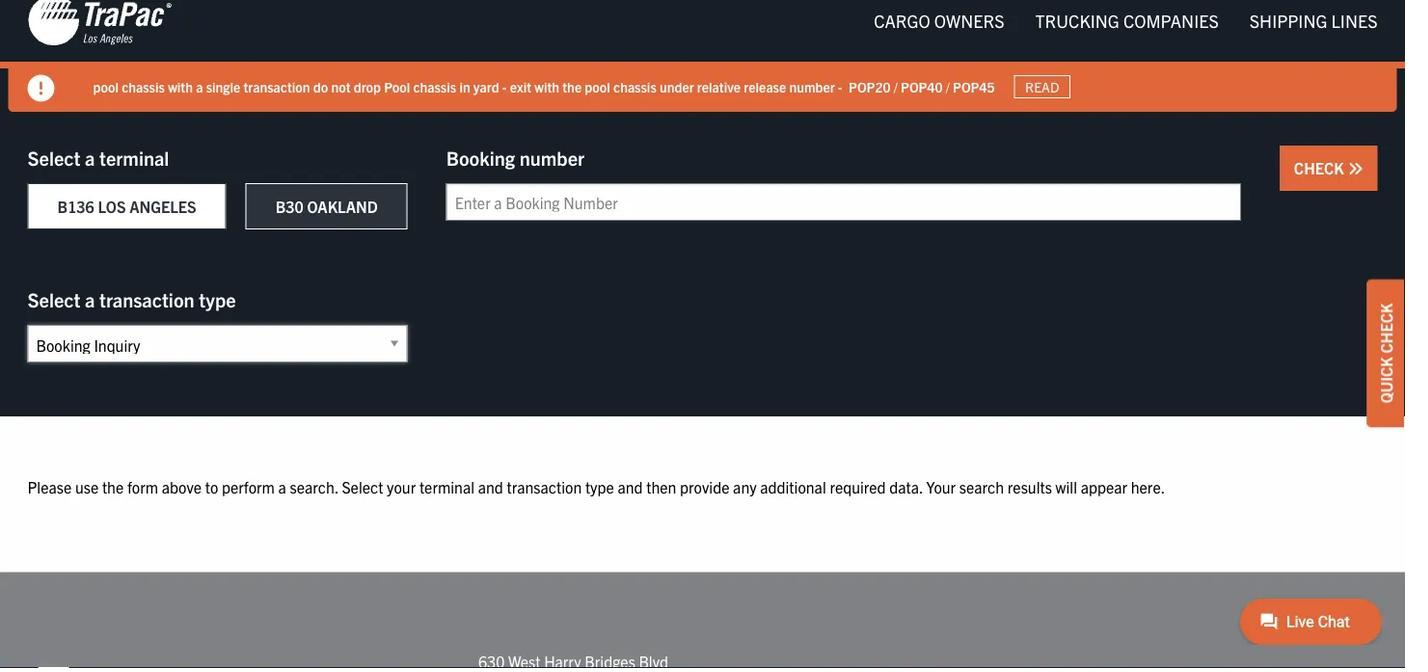 Task type: vqa. For each thing, say whether or not it's contained in the screenshot.
Pay Fees Pay
no



Task type: locate. For each thing, give the bounding box(es) containing it.
0 horizontal spatial the
[[102, 477, 124, 497]]

b136
[[57, 197, 94, 217]]

pool down los angeles image
[[93, 78, 119, 96]]

1 horizontal spatial /
[[946, 78, 950, 96]]

select for select a transaction type
[[27, 287, 80, 312]]

companies
[[1124, 10, 1219, 31]]

terminal right your
[[419, 477, 475, 497]]

1 vertical spatial type
[[585, 477, 614, 497]]

0 vertical spatial select
[[27, 146, 80, 170]]

0 vertical spatial number
[[789, 78, 835, 96]]

relative
[[697, 78, 741, 96]]

angeles
[[129, 197, 196, 217]]

/ right pop20
[[894, 78, 898, 96]]

pool
[[93, 78, 119, 96], [585, 78, 610, 96]]

chassis left in
[[413, 78, 456, 96]]

2 pool from the left
[[585, 78, 610, 96]]

select for select a terminal
[[27, 146, 80, 170]]

0 vertical spatial the
[[563, 78, 582, 96]]

with right exit
[[535, 78, 559, 96]]

then
[[646, 477, 676, 497]]

0 vertical spatial transaction
[[244, 78, 310, 96]]

1 vertical spatial transaction
[[99, 287, 194, 312]]

form
[[127, 477, 158, 497]]

1 horizontal spatial check
[[1376, 303, 1396, 354]]

b30 oakland
[[275, 197, 378, 217]]

2 horizontal spatial transaction
[[507, 477, 582, 497]]

not
[[331, 78, 351, 96]]

trucking
[[1035, 10, 1120, 31]]

1 horizontal spatial solid image
[[1348, 162, 1363, 177]]

pool chassis with a single transaction  do not drop pool chassis in yard -  exit with the pool chassis under relative release number -  pop20 / pop40 / pop45
[[93, 78, 995, 96]]

1 vertical spatial check
[[1376, 303, 1396, 354]]

number right release
[[789, 78, 835, 96]]

pool right exit
[[585, 78, 610, 96]]

- left exit
[[502, 78, 507, 96]]

additional
[[760, 477, 826, 497]]

0 horizontal spatial transaction
[[99, 287, 194, 312]]

select a terminal
[[27, 146, 169, 170]]

terminal up the b136 los angeles
[[99, 146, 169, 170]]

2 / from the left
[[946, 78, 950, 96]]

the right use
[[102, 477, 124, 497]]

number down pool chassis with a single transaction  do not drop pool chassis in yard -  exit with the pool chassis under relative release number -  pop20 / pop40 / pop45
[[520, 146, 585, 170]]

shipping
[[1250, 10, 1328, 31]]

1 horizontal spatial number
[[789, 78, 835, 96]]

0 horizontal spatial pool
[[93, 78, 119, 96]]

select
[[27, 146, 80, 170], [27, 287, 80, 312], [342, 477, 383, 497]]

and right your
[[478, 477, 503, 497]]

with left "single"
[[168, 78, 193, 96]]

booking
[[446, 146, 515, 170]]

1 horizontal spatial terminal
[[419, 477, 475, 497]]

0 vertical spatial terminal
[[99, 146, 169, 170]]

1 and from the left
[[478, 477, 503, 497]]

select down the b136
[[27, 287, 80, 312]]

any
[[733, 477, 757, 497]]

chassis down los angeles image
[[122, 78, 165, 96]]

1 / from the left
[[894, 78, 898, 96]]

/
[[894, 78, 898, 96], [946, 78, 950, 96]]

a down the b136
[[85, 287, 95, 312]]

terminal
[[99, 146, 169, 170], [419, 477, 475, 497]]

select left your
[[342, 477, 383, 497]]

1 horizontal spatial and
[[618, 477, 643, 497]]

1 horizontal spatial chassis
[[413, 78, 456, 96]]

0 horizontal spatial solid image
[[27, 75, 54, 102]]

provide
[[680, 477, 730, 497]]

menu bar
[[859, 1, 1393, 40]]

1 vertical spatial select
[[27, 287, 80, 312]]

chassis
[[122, 78, 165, 96], [413, 78, 456, 96], [613, 78, 657, 96]]

trucking companies link
[[1020, 1, 1234, 40]]

2 vertical spatial transaction
[[507, 477, 582, 497]]

0 horizontal spatial chassis
[[122, 78, 165, 96]]

exit
[[510, 78, 531, 96]]

0 horizontal spatial and
[[478, 477, 503, 497]]

footer
[[0, 573, 1405, 668]]

select up the b136
[[27, 146, 80, 170]]

menu bar containing cargo owners
[[859, 1, 1393, 40]]

0 horizontal spatial number
[[520, 146, 585, 170]]

the right exit
[[563, 78, 582, 96]]

and
[[478, 477, 503, 497], [618, 477, 643, 497]]

release
[[744, 78, 786, 96]]

a left "single"
[[196, 78, 203, 96]]

shipping lines
[[1250, 10, 1378, 31]]

0 vertical spatial check
[[1294, 159, 1348, 178]]

cargo owners link
[[859, 1, 1020, 40]]

1 with from the left
[[168, 78, 193, 96]]

please use the form above to perform a search. select your terminal and transaction type and then provide any additional required data. your search results will appear here.
[[27, 477, 1165, 497]]

2 vertical spatial select
[[342, 477, 383, 497]]

0 horizontal spatial /
[[894, 78, 898, 96]]

check
[[1294, 159, 1348, 178], [1376, 303, 1396, 354]]

1 horizontal spatial the
[[563, 78, 582, 96]]

appear
[[1081, 477, 1127, 497]]

1 horizontal spatial -
[[838, 78, 843, 96]]

0 horizontal spatial type
[[199, 287, 236, 312]]

2 chassis from the left
[[413, 78, 456, 96]]

with
[[168, 78, 193, 96], [535, 78, 559, 96]]

3 chassis from the left
[[613, 78, 657, 96]]

check inside 'link'
[[1376, 303, 1396, 354]]

1 horizontal spatial pool
[[585, 78, 610, 96]]

and left then
[[618, 477, 643, 497]]

a left the 'search.'
[[278, 477, 286, 497]]

2 horizontal spatial chassis
[[613, 78, 657, 96]]

1 horizontal spatial with
[[535, 78, 559, 96]]

type
[[199, 287, 236, 312], [585, 477, 614, 497]]

pop45
[[953, 78, 995, 96]]

solid image
[[27, 75, 54, 102], [1348, 162, 1363, 177]]

in
[[459, 78, 470, 96]]

1 vertical spatial solid image
[[1348, 162, 1363, 177]]

1 chassis from the left
[[122, 78, 165, 96]]

owners
[[934, 10, 1005, 31]]

1 vertical spatial terminal
[[419, 477, 475, 497]]

/ left pop45
[[946, 78, 950, 96]]

0 horizontal spatial -
[[502, 78, 507, 96]]

banner
[[0, 0, 1405, 112]]

here.
[[1131, 477, 1165, 497]]

-
[[502, 78, 507, 96], [838, 78, 843, 96]]

0 horizontal spatial check
[[1294, 159, 1348, 178]]

shipping lines link
[[1234, 1, 1393, 40]]

0 horizontal spatial with
[[168, 78, 193, 96]]

check inside button
[[1294, 159, 1348, 178]]

number
[[789, 78, 835, 96], [520, 146, 585, 170]]

chassis left under
[[613, 78, 657, 96]]

1 horizontal spatial type
[[585, 477, 614, 497]]

pop20
[[849, 78, 891, 96]]

a
[[196, 78, 203, 96], [85, 146, 95, 170], [85, 287, 95, 312], [278, 477, 286, 497]]

1 horizontal spatial transaction
[[244, 78, 310, 96]]

- left pop20
[[838, 78, 843, 96]]

transaction
[[244, 78, 310, 96], [99, 287, 194, 312], [507, 477, 582, 497]]

the
[[563, 78, 582, 96], [102, 477, 124, 497]]

oakland
[[307, 197, 378, 217]]

check button
[[1280, 146, 1378, 191]]



Task type: describe. For each thing, give the bounding box(es) containing it.
quick
[[1376, 357, 1396, 403]]

perform
[[222, 477, 275, 497]]

yard
[[473, 78, 499, 96]]

your
[[387, 477, 416, 497]]

1 vertical spatial number
[[520, 146, 585, 170]]

data.
[[890, 477, 923, 497]]

Booking number text field
[[446, 184, 1241, 221]]

b136 los angeles
[[57, 197, 196, 217]]

select a transaction type
[[27, 287, 236, 312]]

cargo
[[874, 10, 930, 31]]

solid image inside check button
[[1348, 162, 1363, 177]]

search.
[[290, 477, 338, 497]]

0 vertical spatial type
[[199, 287, 236, 312]]

1 vertical spatial the
[[102, 477, 124, 497]]

read link
[[1014, 76, 1070, 99]]

0 horizontal spatial terminal
[[99, 146, 169, 170]]

will
[[1056, 477, 1077, 497]]

drop
[[354, 78, 381, 96]]

search
[[959, 477, 1004, 497]]

under
[[660, 78, 694, 96]]

please
[[27, 477, 72, 497]]

los
[[98, 197, 126, 217]]

2 - from the left
[[838, 78, 843, 96]]

1 - from the left
[[502, 78, 507, 96]]

lines
[[1332, 10, 1378, 31]]

b30
[[275, 197, 304, 217]]

pop40
[[901, 78, 943, 96]]

a up the b136
[[85, 146, 95, 170]]

read
[[1025, 79, 1059, 96]]

use
[[75, 477, 99, 497]]

booking number
[[446, 146, 585, 170]]

pool
[[384, 78, 410, 96]]

2 with from the left
[[535, 78, 559, 96]]

results
[[1008, 477, 1052, 497]]

banner containing cargo owners
[[0, 0, 1405, 112]]

cargo owners
[[874, 10, 1005, 31]]

trucking companies
[[1035, 10, 1219, 31]]

2 and from the left
[[618, 477, 643, 497]]

1 pool from the left
[[93, 78, 119, 96]]

do
[[313, 78, 328, 96]]

required
[[830, 477, 886, 497]]

to
[[205, 477, 218, 497]]

single
[[206, 78, 240, 96]]

your
[[926, 477, 956, 497]]

0 vertical spatial solid image
[[27, 75, 54, 102]]

quick check
[[1376, 303, 1396, 403]]

los angeles image
[[27, 0, 172, 48]]

quick check link
[[1367, 279, 1405, 428]]

above
[[162, 477, 202, 497]]



